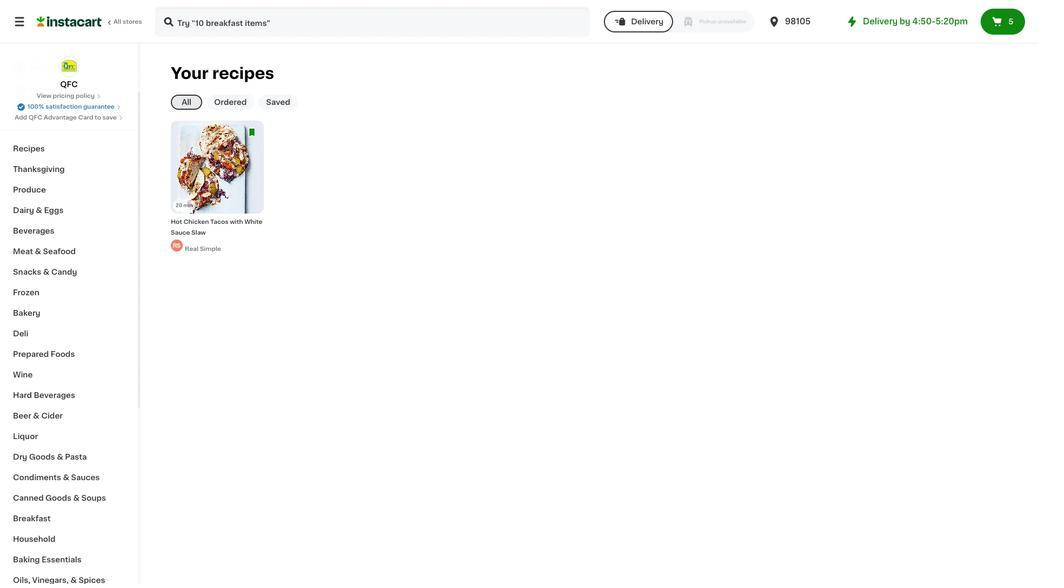 Task type: describe. For each thing, give the bounding box(es) containing it.
stores
[[123, 19, 142, 25]]

snacks & candy
[[13, 268, 77, 276]]

buy it again
[[30, 85, 76, 92]]

it
[[47, 85, 53, 92]]

0 horizontal spatial qfc
[[29, 115, 42, 121]]

real simple
[[185, 246, 221, 252]]

candy
[[51, 268, 77, 276]]

add qfc advantage card to save
[[15, 115, 117, 121]]

saved
[[266, 99, 290, 106]]

add
[[15, 115, 27, 121]]

min
[[183, 203, 193, 208]]

wine
[[13, 371, 33, 379]]

prepared
[[13, 351, 49, 358]]

household link
[[6, 529, 131, 550]]

20 min
[[176, 203, 193, 208]]

filters option group
[[171, 93, 298, 112]]

sauce
[[171, 230, 190, 236]]

policy
[[76, 93, 95, 99]]

add qfc advantage card to save link
[[15, 114, 123, 122]]

Search field
[[156, 8, 589, 36]]

4:50-
[[913, 17, 936, 25]]

5:20pm
[[936, 17, 968, 25]]

produce
[[13, 186, 46, 194]]

hot
[[171, 219, 182, 225]]

1 horizontal spatial qfc
[[60, 81, 78, 88]]

satisfaction
[[46, 104, 82, 110]]

bakery
[[13, 309, 40, 317]]

98105
[[785, 17, 811, 25]]

with
[[230, 219, 243, 225]]

meat & seafood link
[[6, 241, 131, 262]]

condiments & sauces link
[[6, 467, 131, 488]]

meat
[[13, 248, 33, 255]]

instacart logo image
[[37, 15, 102, 28]]

snacks & candy link
[[6, 262, 131, 282]]

condiments
[[13, 474, 61, 481]]

guarantee
[[83, 104, 115, 110]]

by
[[900, 17, 911, 25]]

frozen
[[13, 289, 39, 296]]

pasta
[[65, 453, 87, 461]]

sauces
[[71, 474, 100, 481]]

meat & seafood
[[13, 248, 76, 255]]

liquor
[[13, 433, 38, 440]]

all stores
[[114, 19, 142, 25]]

canned goods & soups
[[13, 494, 106, 502]]

wine link
[[6, 365, 131, 385]]

buy it again link
[[6, 78, 131, 100]]

delivery by 4:50-5:20pm
[[863, 17, 968, 25]]

dry goods & pasta link
[[6, 447, 131, 467]]

liquor link
[[6, 426, 131, 447]]

lists
[[30, 107, 49, 114]]

chicken
[[184, 219, 209, 225]]

20
[[176, 203, 182, 208]]

foods
[[51, 351, 75, 358]]

deli
[[13, 330, 28, 338]]

again
[[55, 85, 76, 92]]

dry goods & pasta
[[13, 453, 87, 461]]

service type group
[[604, 11, 755, 32]]

thanksgiving link
[[6, 159, 131, 180]]

tacos
[[210, 219, 229, 225]]

dairy
[[13, 207, 34, 214]]

prepared foods link
[[6, 344, 131, 365]]

& for condiments
[[63, 474, 69, 481]]

dry
[[13, 453, 27, 461]]



Task type: vqa. For each thing, say whether or not it's contained in the screenshot.
'for'
no



Task type: locate. For each thing, give the bounding box(es) containing it.
eggs
[[44, 207, 64, 214]]

advantage
[[44, 115, 77, 121]]

recipes
[[13, 145, 45, 153]]

lists link
[[6, 100, 131, 121]]

save
[[103, 115, 117, 121]]

1 vertical spatial goods
[[45, 494, 71, 502]]

beer & cider
[[13, 412, 63, 420]]

to
[[95, 115, 101, 121]]

shop link
[[6, 56, 131, 78]]

card
[[78, 115, 93, 121]]

None search field
[[155, 6, 590, 37]]

& left sauces
[[63, 474, 69, 481]]

&
[[36, 207, 42, 214], [35, 248, 41, 255], [43, 268, 49, 276], [33, 412, 40, 420], [57, 453, 63, 461], [63, 474, 69, 481], [73, 494, 80, 502]]

all stores link
[[37, 6, 143, 37]]

5
[[1009, 18, 1014, 25]]

delivery button
[[604, 11, 674, 32]]

white
[[245, 219, 263, 225]]

qfc link
[[59, 56, 79, 90]]

& for snacks
[[43, 268, 49, 276]]

all for all
[[182, 99, 192, 106]]

pricing
[[53, 93, 74, 99]]

baking essentials link
[[6, 550, 131, 570]]

hard beverages link
[[6, 385, 131, 406]]

all left stores
[[114, 19, 121, 25]]

all inside filters option group
[[182, 99, 192, 106]]

all for all stores
[[114, 19, 121, 25]]

cider
[[41, 412, 63, 420]]

delivery by 4:50-5:20pm link
[[846, 15, 968, 28]]

qfc up view pricing policy "link"
[[60, 81, 78, 88]]

beverages up cider on the bottom left of the page
[[34, 392, 75, 399]]

essentials
[[42, 556, 82, 564]]

1 vertical spatial all
[[182, 99, 192, 106]]

recipes
[[212, 65, 274, 81]]

soups
[[81, 494, 106, 502]]

canned goods & soups link
[[6, 488, 131, 508]]

real
[[185, 246, 199, 252]]

view
[[37, 93, 51, 99]]

beverages link
[[6, 221, 131, 241]]

your recipes
[[171, 65, 274, 81]]

delivery
[[863, 17, 898, 25], [631, 18, 664, 25]]

ordered
[[214, 99, 247, 106]]

breakfast link
[[6, 508, 131, 529]]

breakfast
[[13, 515, 51, 523]]

delivery inside button
[[631, 18, 664, 25]]

your
[[171, 65, 209, 81]]

baking
[[13, 556, 40, 564]]

0 horizontal spatial delivery
[[631, 18, 664, 25]]

seafood
[[43, 248, 76, 255]]

1 horizontal spatial delivery
[[863, 17, 898, 25]]

& right meat
[[35, 248, 41, 255]]

qfc down lists
[[29, 115, 42, 121]]

& for dairy
[[36, 207, 42, 214]]

https://www.instacart.com/assets/recipes/realsimple round 8dfe57b4fc5d8c3fe306dc037ee48884d9fafca5214dc9818180ea538b77d461.jpg image
[[171, 240, 183, 252]]

& inside 'link'
[[43, 268, 49, 276]]

& for meat
[[35, 248, 41, 255]]

100% satisfaction guarantee
[[28, 104, 115, 110]]

& left eggs
[[36, 207, 42, 214]]

& left candy
[[43, 268, 49, 276]]

all
[[114, 19, 121, 25], [182, 99, 192, 106]]

0 vertical spatial all
[[114, 19, 121, 25]]

beer
[[13, 412, 31, 420]]

snacks
[[13, 268, 41, 276]]

thanksgiving
[[13, 166, 65, 173]]

& right beer
[[33, 412, 40, 420]]

100%
[[28, 104, 44, 110]]

simple
[[200, 246, 221, 252]]

& left soups
[[73, 494, 80, 502]]

household
[[13, 536, 55, 543]]

view pricing policy link
[[37, 92, 101, 101]]

goods down condiments & sauces
[[45, 494, 71, 502]]

frozen link
[[6, 282, 131, 303]]

condiments & sauces
[[13, 474, 100, 481]]

0 vertical spatial beverages
[[13, 227, 54, 235]]

goods up condiments
[[29, 453, 55, 461]]

100% satisfaction guarantee button
[[17, 101, 121, 111]]

0 vertical spatial qfc
[[60, 81, 78, 88]]

1 vertical spatial qfc
[[29, 115, 42, 121]]

buy
[[30, 85, 46, 92]]

delivery for delivery by 4:50-5:20pm
[[863, 17, 898, 25]]

shop
[[30, 63, 51, 71]]

prepared foods
[[13, 351, 75, 358]]

deli link
[[6, 323, 131, 344]]

recipe card group
[[171, 121, 264, 254]]

dairy & eggs link
[[6, 200, 131, 221]]

5 button
[[981, 9, 1026, 35]]

goods inside dry goods & pasta link
[[29, 453, 55, 461]]

canned
[[13, 494, 44, 502]]

bakery link
[[6, 303, 131, 323]]

& left pasta
[[57, 453, 63, 461]]

beverages down dairy & eggs
[[13, 227, 54, 235]]

beer & cider link
[[6, 406, 131, 426]]

0 vertical spatial goods
[[29, 453, 55, 461]]

recipes link
[[6, 138, 131, 159]]

dairy & eggs
[[13, 207, 64, 214]]

0 horizontal spatial all
[[114, 19, 121, 25]]

goods inside canned goods & soups link
[[45, 494, 71, 502]]

& for beer
[[33, 412, 40, 420]]

delivery for delivery
[[631, 18, 664, 25]]

baking essentials
[[13, 556, 82, 564]]

view pricing policy
[[37, 93, 95, 99]]

1 vertical spatial beverages
[[34, 392, 75, 399]]

qfc logo image
[[59, 56, 79, 77]]

1 horizontal spatial all
[[182, 99, 192, 106]]

goods for dry
[[29, 453, 55, 461]]

all down your
[[182, 99, 192, 106]]

goods for canned
[[45, 494, 71, 502]]

slaw
[[192, 230, 206, 236]]

hard beverages
[[13, 392, 75, 399]]



